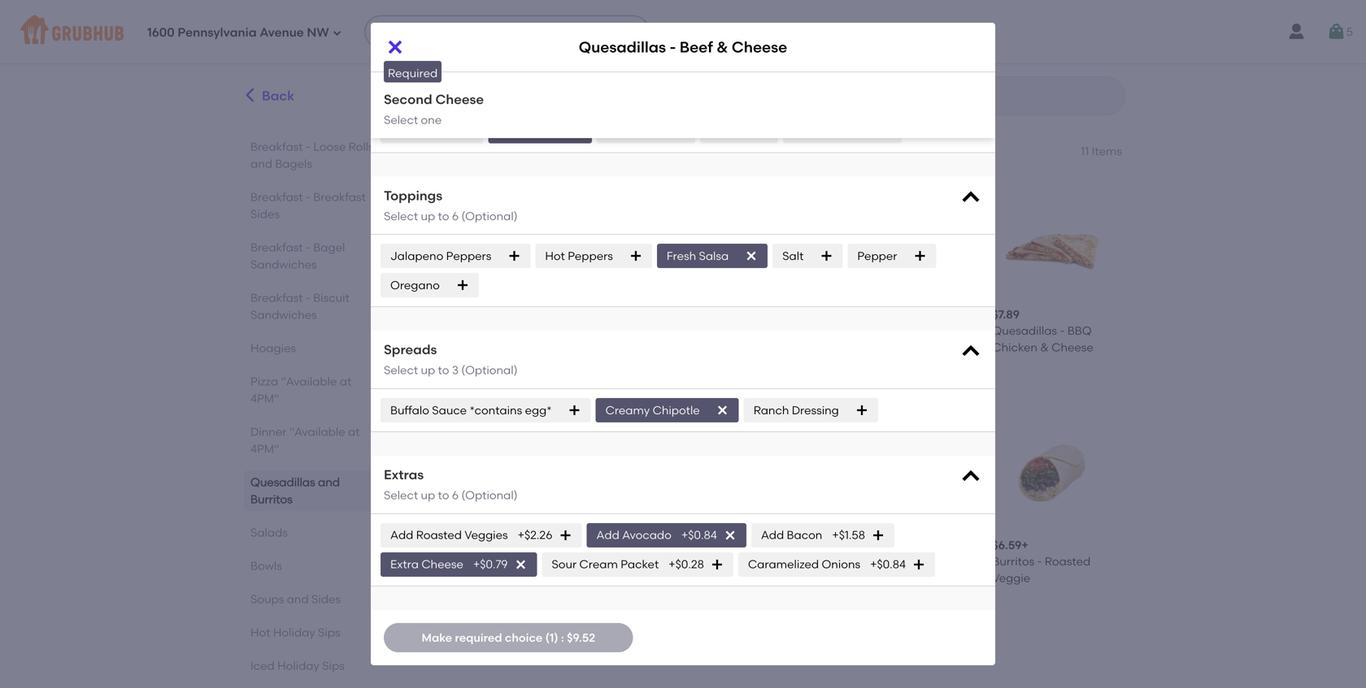 Task type: vqa. For each thing, say whether or not it's contained in the screenshot.
Breakfast in Breakfast - Biscuit Sandwiches
yes



Task type: locate. For each thing, give the bounding box(es) containing it.
2 vertical spatial to
[[438, 489, 449, 503]]

select inside extras select up to 6 (optional)
[[384, 489, 418, 503]]

hot inside tab
[[250, 626, 270, 640]]

+$0.84 right onions
[[870, 558, 906, 572]]

0 vertical spatial ranch
[[754, 404, 789, 417]]

breakfast for breakfast - bagel sandwiches
[[250, 241, 303, 255]]

bacon
[[787, 529, 822, 543], [622, 571, 657, 585]]

$8.19 for $8.19 burritos - chicken
[[853, 539, 880, 552]]

holiday for iced
[[277, 659, 319, 673]]

beef for $8.19 burritos - beef
[[766, 555, 791, 569]]

add up the caramelized
[[761, 529, 784, 543]]

second cheese select one
[[384, 63, 484, 98], [384, 91, 484, 127]]

1 vertical spatial ranch
[[574, 588, 609, 602]]

+$1.58
[[832, 529, 865, 543]]

breakfast inside breakfast - bagel sandwiches
[[250, 241, 303, 255]]

"available
[[281, 375, 337, 389], [289, 425, 345, 439]]

quesadillas and burritos tab
[[250, 474, 376, 508]]

1 horizontal spatial bacon
[[787, 529, 822, 543]]

0 vertical spatial 6
[[452, 209, 459, 223]]

hot for hot peppers
[[545, 249, 565, 263]]

1 vertical spatial sips
[[322, 659, 345, 673]]

holiday down soups and sides
[[273, 626, 315, 640]]

1 horizontal spatial hot
[[545, 249, 565, 263]]

1 sandwiches from the top
[[250, 258, 317, 272]]

- inside breakfast - biscuit sandwiches
[[306, 291, 311, 305]]

$7.89
[[434, 308, 461, 322], [574, 308, 601, 322], [853, 308, 880, 322], [992, 308, 1020, 322], [434, 539, 461, 552], [574, 539, 601, 552]]

2 horizontal spatial add
[[761, 529, 784, 543]]

quesadillas inside $7.89 quesadillas - chicken & cheese
[[574, 324, 638, 338]]

1 vertical spatial up
[[421, 364, 435, 377]]

burritos - beef image
[[713, 408, 833, 528]]

bacon inside $7.89 quesadillas - chicken bacon ranch
[[622, 571, 657, 585]]

1 add from the left
[[390, 529, 413, 543]]

and left bagels
[[250, 157, 272, 171]]

3 to from the top
[[438, 489, 449, 503]]

quesadillas inside $6.49 quesadillas - cheese
[[713, 324, 778, 338]]

add up sour cream packet at the bottom left of the page
[[596, 529, 619, 543]]

to inside extras select up to 6 (optional)
[[438, 489, 449, 503]]

breakfast for breakfast - breakfast sides
[[250, 190, 303, 204]]

6 inside extras select up to 6 (optional)
[[452, 489, 459, 503]]

0 horizontal spatial pepper
[[793, 124, 833, 138]]

1 up from the top
[[421, 209, 435, 223]]

"available inside pizza "available at 4pm"
[[281, 375, 337, 389]]

4pm" for dinner "available at 4pm"
[[250, 442, 279, 456]]

hot holiday sips
[[250, 626, 340, 640]]

burritos down +$1.58
[[853, 555, 895, 569]]

beef inside "$8.19 burritos - beef"
[[766, 555, 791, 569]]

second cheese select one up american
[[384, 63, 484, 98]]

0 vertical spatial pepper
[[793, 124, 833, 138]]

ranch dressing
[[754, 404, 839, 417]]

+$0.84 for add avocado
[[681, 529, 717, 543]]

2 vertical spatial (optional)
[[461, 489, 518, 503]]

1 6 from the top
[[452, 209, 459, 223]]

sandwiches for bagel
[[250, 258, 317, 272]]

quesadillas inside $7.89 quesadillas - chicken bacon ranch
[[574, 555, 638, 569]]

1 horizontal spatial +$0.84
[[870, 558, 906, 572]]

sips down the "hot holiday sips" tab
[[322, 659, 345, 673]]

1 vertical spatial at
[[348, 425, 360, 439]]

to for extras
[[438, 489, 449, 503]]

fresh
[[667, 249, 696, 263]]

breakfast - biscuit sandwiches tab
[[250, 289, 376, 324]]

creamy
[[605, 404, 650, 417]]

quesadilla
[[434, 571, 494, 585]]

3 add from the left
[[761, 529, 784, 543]]

0 vertical spatial one
[[421, 84, 442, 98]]

0 vertical spatial sips
[[318, 626, 340, 640]]

3 up from the top
[[421, 489, 435, 503]]

breakfast down breakfast - bagel sandwiches
[[250, 291, 303, 305]]

select inside toppings select up to 6 (optional)
[[384, 209, 418, 223]]

0 vertical spatial "available
[[281, 375, 337, 389]]

burritos inside "$8.19 burritos - beef"
[[713, 555, 755, 569]]

hot for hot holiday sips
[[250, 626, 270, 640]]

1 horizontal spatial sides
[[311, 593, 341, 607]]

roasted inside $6.59 + burritos - roasted veggie
[[1045, 555, 1091, 569]]

1 vertical spatial to
[[438, 364, 449, 377]]

breakfast for breakfast - loose rolls and bagels
[[250, 140, 303, 154]]

holiday down hot holiday sips
[[277, 659, 319, 673]]

burritos inside "quesadillas and burritos"
[[250, 493, 293, 507]]

2 (optional) from the top
[[461, 364, 518, 377]]

0 vertical spatial buffalo
[[928, 324, 967, 338]]

cheese inside $7.89 quesadillas - chicken & cheese
[[633, 341, 675, 355]]

2 vertical spatial beef
[[766, 555, 791, 569]]

1 vertical spatial (optional)
[[461, 364, 518, 377]]

- inside "$8.19 burritos - beef"
[[758, 555, 763, 569]]

sour cream packet
[[552, 558, 659, 572]]

2 up from the top
[[421, 364, 435, 377]]

(optional)
[[461, 209, 518, 223], [461, 364, 518, 377], [461, 489, 518, 503]]

0 vertical spatial roasted
[[416, 529, 462, 543]]

and down the provolone
[[540, 139, 573, 160]]

quesadillas inside $7.89 quesadillas - beef & cheese
[[434, 324, 499, 338]]

add up extra
[[390, 529, 413, 543]]

extra
[[390, 558, 419, 572]]

ranch
[[754, 404, 789, 417], [574, 588, 609, 602]]

burritos right "+$0.28"
[[713, 555, 755, 569]]

make required choice (1) : $9.52
[[422, 631, 595, 645]]

2 $8.19 from the left
[[853, 539, 880, 552]]

up inside extras select up to 6 (optional)
[[421, 489, 435, 503]]

1 $8.19 from the left
[[713, 539, 740, 552]]

up down spreads at the left of the page
[[421, 364, 435, 377]]

quesadillas for $7.89 quesadillas - buffalo chicken & cheese
[[853, 324, 918, 338]]

hot up iced
[[250, 626, 270, 640]]

ranch left the dressing
[[754, 404, 789, 417]]

0 vertical spatial (optional)
[[461, 209, 518, 223]]

beef inside $7.89 quesadillas - beef & cheese
[[509, 324, 534, 338]]

$8.19 left add bacon
[[713, 539, 740, 552]]

breakfast up bagels
[[250, 140, 303, 154]]

cheese
[[732, 38, 787, 56], [435, 63, 484, 78], [435, 91, 484, 107], [788, 324, 830, 338], [434, 341, 476, 354], [633, 341, 675, 355], [912, 341, 954, 355], [1052, 341, 1093, 355], [421, 558, 463, 572]]

2 second from the top
[[384, 91, 432, 107]]

to inside spreads select up to 3 (optional)
[[438, 364, 449, 377]]

peppers for jalapeno peppers
[[446, 249, 491, 263]]

1 vertical spatial quesadillas and burritos
[[250, 476, 340, 507]]

sides
[[250, 207, 280, 221], [311, 593, 341, 607]]

breakfast inside breakfast - biscuit sandwiches
[[250, 291, 303, 305]]

up inside toppings select up to 6 (optional)
[[421, 209, 435, 223]]

2 horizontal spatial beef
[[766, 555, 791, 569]]

0 horizontal spatial hot
[[250, 626, 270, 640]]

4pm" inside pizza "available at 4pm"
[[250, 392, 279, 406]]

sandwiches for biscuit
[[250, 308, 317, 322]]

at for pizza "available at 4pm"
[[340, 375, 351, 389]]

1 vertical spatial hot
[[250, 626, 270, 640]]

2 add from the left
[[596, 529, 619, 543]]

to inside toppings select up to 6 (optional)
[[438, 209, 449, 223]]

$6.59 + burritos - roasted veggie
[[992, 539, 1091, 585]]

soups and sides
[[250, 593, 341, 607]]

0 horizontal spatial +$0.84
[[681, 529, 717, 543]]

1 vertical spatial holiday
[[277, 659, 319, 673]]

2 one from the top
[[421, 113, 442, 127]]

pizza "available at 4pm"
[[250, 375, 351, 406]]

quesadillas and burritos up salads tab
[[250, 476, 340, 507]]

&
[[717, 38, 728, 56], [537, 324, 545, 338], [622, 341, 630, 355], [901, 341, 909, 355], [1040, 341, 1049, 355]]

breakfast - bagel sandwiches tab
[[250, 239, 376, 273]]

0 vertical spatial quesadillas and burritos
[[434, 139, 645, 160]]

to left 3
[[438, 364, 449, 377]]

quesadillas inside $7.89 quesadillas - pierogi quesadilla
[[434, 555, 499, 569]]

salads tab
[[250, 524, 376, 542]]

burritos
[[577, 139, 645, 160], [250, 493, 293, 507], [713, 555, 755, 569], [853, 555, 895, 569], [992, 555, 1034, 569]]

chicken inside $7.89 quesadillas - buffalo chicken & cheese
[[853, 341, 898, 355]]

$8.19 up onions
[[853, 539, 880, 552]]

(optional) inside extras select up to 6 (optional)
[[461, 489, 518, 503]]

+$0.84
[[681, 529, 717, 543], [870, 558, 906, 572]]

breakfast - loose rolls and bagels tab
[[250, 138, 376, 172]]

6 up jalapeno peppers on the top left
[[452, 209, 459, 223]]

make
[[422, 631, 452, 645]]

to for toppings
[[438, 209, 449, 223]]

up for extras
[[421, 489, 435, 503]]

4pm" down pizza
[[250, 392, 279, 406]]

up down 'extras'
[[421, 489, 435, 503]]

up inside spreads select up to 3 (optional)
[[421, 364, 435, 377]]

1 peppers from the left
[[446, 249, 491, 263]]

burritos inside $8.19 burritos - chicken
[[853, 555, 895, 569]]

0 horizontal spatial $8.19
[[713, 539, 740, 552]]

1 horizontal spatial roasted
[[1045, 555, 1091, 569]]

items
[[1092, 144, 1122, 158]]

0 vertical spatial at
[[340, 375, 351, 389]]

add
[[390, 529, 413, 543], [596, 529, 619, 543], [761, 529, 784, 543]]

$7.89 for $7.89 quesadillas - beef & cheese
[[434, 308, 461, 322]]

1 vertical spatial 4pm"
[[250, 442, 279, 456]]

sides up the "hot holiday sips" tab
[[311, 593, 341, 607]]

pepper for pepper jack
[[793, 124, 833, 138]]

1 vertical spatial beef
[[509, 324, 534, 338]]

4pm" inside dinner "available at 4pm"
[[250, 442, 279, 456]]

$7.89 inside $7.89 quesadillas - chicken bacon ranch
[[574, 539, 601, 552]]

american
[[390, 124, 444, 138]]

packet
[[621, 558, 659, 572]]

quesadillas inside '$7.89 quesadillas - bbq chicken & cheese'
[[992, 324, 1057, 338]]

hot left the quesadillas - chicken & cheese image
[[545, 249, 565, 263]]

$7.89 quesadillas - chicken bacon ranch
[[574, 539, 657, 602]]

select for spreads
[[384, 364, 418, 377]]

(optional) for toppings
[[461, 209, 518, 223]]

at inside dinner "available at 4pm"
[[348, 425, 360, 439]]

one
[[421, 84, 442, 98], [421, 113, 442, 127]]

bacon up caramelized onions
[[787, 529, 822, 543]]

1 (optional) from the top
[[461, 209, 518, 223]]

to up add roasted veggies
[[438, 489, 449, 503]]

6
[[452, 209, 459, 223], [452, 489, 459, 503]]

quesadillas and burritos inside quesadillas and burritos tab
[[250, 476, 340, 507]]

add avocado
[[596, 529, 672, 543]]

at for dinner "available at 4pm"
[[348, 425, 360, 439]]

burritos up veggie
[[992, 555, 1034, 569]]

svg image
[[1327, 22, 1346, 41], [332, 28, 342, 38], [385, 37, 405, 57], [959, 186, 982, 209], [508, 250, 521, 263], [629, 250, 642, 263], [745, 250, 758, 263], [820, 250, 833, 263], [914, 250, 927, 263], [959, 341, 982, 364], [568, 404, 581, 417], [716, 404, 729, 417], [872, 529, 885, 542], [514, 558, 527, 572]]

0 horizontal spatial peppers
[[446, 249, 491, 263]]

quesadillas
[[579, 38, 666, 56], [434, 139, 536, 160], [434, 324, 499, 338], [574, 324, 638, 338], [713, 324, 778, 338], [853, 324, 918, 338], [992, 324, 1057, 338], [250, 476, 315, 489], [434, 555, 499, 569], [574, 555, 638, 569]]

"available inside dinner "available at 4pm"
[[289, 425, 345, 439]]

4 select from the top
[[384, 364, 418, 377]]

chicken inside $7.89 quesadillas - chicken bacon ranch
[[574, 571, 619, 585]]

1 vertical spatial +$0.84
[[870, 558, 906, 572]]

$8.19 for $8.19 burritos - beef
[[713, 539, 740, 552]]

+$0.84 up "+$0.28"
[[681, 529, 717, 543]]

bacon right the cream on the left of the page
[[622, 571, 657, 585]]

(optional) inside spreads select up to 3 (optional)
[[461, 364, 518, 377]]

svg image
[[456, 279, 469, 292], [855, 404, 868, 417], [959, 466, 982, 489], [559, 529, 572, 542], [724, 529, 737, 542], [711, 558, 724, 572], [912, 558, 925, 572]]

0 vertical spatial second
[[384, 63, 432, 78]]

+$0.84 for caramelized onions
[[870, 558, 906, 572]]

sides up breakfast - bagel sandwiches
[[250, 207, 280, 221]]

cheese inside $6.49 quesadillas - cheese
[[788, 324, 830, 338]]

second down 'required'
[[384, 91, 432, 107]]

4pm" down dinner
[[250, 442, 279, 456]]

$8.19 inside $8.19 burritos - chicken
[[853, 539, 880, 552]]

and right soups on the bottom left of the page
[[287, 593, 309, 607]]

cheese inside $7.89 quesadillas - beef & cheese
[[434, 341, 476, 354]]

0 vertical spatial 4pm"
[[250, 392, 279, 406]]

1 vertical spatial buffalo
[[390, 404, 429, 417]]

1 vertical spatial roasted
[[1045, 555, 1091, 569]]

$7.89 inside $7.89 quesadillas - chicken & cheese
[[574, 308, 601, 322]]

second up american
[[384, 63, 432, 78]]

ranch down the cream on the left of the page
[[574, 588, 609, 602]]

back
[[262, 88, 295, 104]]

3 select from the top
[[384, 209, 418, 223]]

& inside '$7.89 quesadillas - bbq chicken & cheese'
[[1040, 341, 1049, 355]]

dinner
[[250, 425, 287, 439]]

sandwiches inside breakfast - bagel sandwiches
[[250, 258, 317, 272]]

caret left icon image
[[241, 87, 259, 104]]

select inside spreads select up to 3 (optional)
[[384, 364, 418, 377]]

- inside '$7.89 quesadillas - bbq chicken & cheese'
[[1060, 324, 1065, 338]]

"available down pizza "available at 4pm" tab
[[289, 425, 345, 439]]

(optional) for extras
[[461, 489, 518, 503]]

1 second from the top
[[384, 63, 432, 78]]

1 horizontal spatial peppers
[[568, 249, 613, 263]]

cheese inside '$7.89 quesadillas - bbq chicken & cheese'
[[1052, 341, 1093, 355]]

+$0.28
[[669, 558, 704, 572]]

0 vertical spatial holiday
[[273, 626, 315, 640]]

(optional) up jalapeno peppers on the top left
[[461, 209, 518, 223]]

at down hoagies tab
[[340, 375, 351, 389]]

0 horizontal spatial beef
[[509, 324, 534, 338]]

sandwiches inside breakfast - biscuit sandwiches
[[250, 308, 317, 322]]

& inside $7.89 quesadillas - buffalo chicken & cheese
[[901, 341, 909, 355]]

choice
[[505, 631, 543, 645]]

quesadillas inside $7.89 quesadillas - buffalo chicken & cheese
[[853, 324, 918, 338]]

jalapeno peppers
[[390, 249, 491, 263]]

(optional) inside toppings select up to 6 (optional)
[[461, 209, 518, 223]]

sandwiches up "hoagies"
[[250, 308, 317, 322]]

5 select from the top
[[384, 489, 418, 503]]

- inside breakfast - bagel sandwiches
[[306, 241, 311, 255]]

at inside pizza "available at 4pm"
[[340, 375, 351, 389]]

0 horizontal spatial ranch
[[574, 588, 609, 602]]

1 select from the top
[[384, 84, 418, 98]]

2 to from the top
[[438, 364, 449, 377]]

chicken for $7.89 quesadillas - chicken bacon ranch
[[574, 571, 619, 585]]

back button
[[241, 76, 295, 115]]

0 horizontal spatial sides
[[250, 207, 280, 221]]

at down pizza "available at 4pm" tab
[[348, 425, 360, 439]]

quesadillas - cheese image
[[713, 177, 833, 297]]

extras
[[384, 467, 424, 483]]

1 vertical spatial one
[[421, 113, 442, 127]]

0 vertical spatial sandwiches
[[250, 258, 317, 272]]

0 vertical spatial bacon
[[787, 529, 822, 543]]

breakfast down bagels
[[250, 190, 303, 204]]

and inside breakfast - loose rolls and bagels
[[250, 157, 272, 171]]

iced
[[250, 659, 275, 673]]

breakfast down breakfast - breakfast sides
[[250, 241, 303, 255]]

iced holiday sips
[[250, 659, 345, 673]]

chicken inside $8.19 burritos - chicken
[[905, 555, 950, 569]]

cheddar
[[606, 124, 656, 138]]

jalapeno
[[390, 249, 443, 263]]

1 horizontal spatial $8.19
[[853, 539, 880, 552]]

+$0.79
[[473, 558, 508, 572]]

burritos up salads
[[250, 493, 293, 507]]

0 horizontal spatial bacon
[[622, 571, 657, 585]]

$8.19
[[713, 539, 740, 552], [853, 539, 880, 552]]

bagel
[[313, 241, 345, 255]]

breakfast - breakfast sides
[[250, 190, 366, 221]]

1 horizontal spatial beef
[[680, 38, 713, 56]]

0 horizontal spatial quesadillas and burritos
[[250, 476, 340, 507]]

$7.89 inside '$7.89 quesadillas - bbq chicken & cheese'
[[992, 308, 1020, 322]]

0 vertical spatial hot
[[545, 249, 565, 263]]

1 vertical spatial sandwiches
[[250, 308, 317, 322]]

2 sandwiches from the top
[[250, 308, 317, 322]]

(optional) right 3
[[461, 364, 518, 377]]

- inside $7.89 quesadillas - pierogi quesadilla
[[502, 555, 507, 569]]

$7.89 inside $7.89 quesadillas - pierogi quesadilla
[[434, 539, 461, 552]]

sips for hot holiday sips
[[318, 626, 340, 640]]

$7.89 inside $7.89 quesadillas - beef & cheese
[[434, 308, 461, 322]]

"available for dinner
[[289, 425, 345, 439]]

0 vertical spatial beef
[[680, 38, 713, 56]]

0 vertical spatial up
[[421, 209, 435, 223]]

& inside $7.89 quesadillas - beef & cheese
[[537, 324, 545, 338]]

breakfast - biscuit sandwiches
[[250, 291, 350, 322]]

peppers for hot peppers
[[568, 249, 613, 263]]

quesadillas for $7.89 quesadillas - bbq chicken & cheese
[[992, 324, 1057, 338]]

0 horizontal spatial buffalo
[[390, 404, 429, 417]]

1 4pm" from the top
[[250, 392, 279, 406]]

1 horizontal spatial buffalo
[[928, 324, 967, 338]]

salt
[[782, 249, 804, 263]]

up down toppings
[[421, 209, 435, 223]]

$7.89 for $7.89 quesadillas - chicken & cheese
[[574, 308, 601, 322]]

2 peppers from the left
[[568, 249, 613, 263]]

0 horizontal spatial add
[[390, 529, 413, 543]]

0 vertical spatial to
[[438, 209, 449, 223]]

sandwiches up breakfast - biscuit sandwiches
[[250, 258, 317, 272]]

1 vertical spatial bacon
[[622, 571, 657, 585]]

hot peppers
[[545, 249, 613, 263]]

1 to from the top
[[438, 209, 449, 223]]

chicken inside $7.89 quesadillas - chicken & cheese
[[574, 341, 619, 355]]

(optional) up veggies
[[461, 489, 518, 503]]

"available down hoagies tab
[[281, 375, 337, 389]]

second cheese select one down 'required'
[[384, 91, 484, 127]]

chicken
[[574, 341, 619, 355], [853, 341, 898, 355], [992, 341, 1038, 355], [905, 555, 950, 569], [574, 571, 619, 585]]

1 vertical spatial "available
[[289, 425, 345, 439]]

add roasted veggies
[[390, 529, 508, 543]]

add for add avocado
[[596, 529, 619, 543]]

1 horizontal spatial add
[[596, 529, 619, 543]]

$7.89 for $7.89 quesadillas - chicken bacon ranch
[[574, 539, 601, 552]]

$7.89 for $7.89 quesadillas - buffalo chicken & cheese
[[853, 308, 880, 322]]

dinner "available at 4pm"
[[250, 425, 360, 456]]

1 vertical spatial 6
[[452, 489, 459, 503]]

$7.89 inside $7.89 quesadillas - buffalo chicken & cheese
[[853, 308, 880, 322]]

1 horizontal spatial pepper
[[857, 249, 897, 263]]

at
[[340, 375, 351, 389], [348, 425, 360, 439]]

quesadillas - beef & cheese
[[579, 38, 787, 56]]

svg image inside 5 button
[[1327, 22, 1346, 41]]

bowls tab
[[250, 558, 376, 575]]

to down toppings
[[438, 209, 449, 223]]

breakfast inside breakfast - loose rolls and bagels
[[250, 140, 303, 154]]

$8.19 inside "$8.19 burritos - beef"
[[713, 539, 740, 552]]

toppings select up to 6 (optional)
[[384, 188, 518, 223]]

1 vertical spatial second
[[384, 91, 432, 107]]

and down dinner "available at 4pm" tab on the bottom of the page
[[318, 476, 340, 489]]

chicken for $8.19 burritos - chicken
[[905, 555, 950, 569]]

salads
[[250, 526, 288, 540]]

soups and sides tab
[[250, 591, 376, 608]]

sips down soups and sides tab in the bottom of the page
[[318, 626, 340, 640]]

4pm" for pizza "available at 4pm"
[[250, 392, 279, 406]]

0 vertical spatial sides
[[250, 207, 280, 221]]

chicken for $7.89 quesadillas - chicken & cheese
[[574, 341, 619, 355]]

quesadillas for $7.89 quesadillas - beef & cheese
[[434, 324, 499, 338]]

quesadillas inside "quesadillas and burritos"
[[250, 476, 315, 489]]

6 up add roasted veggies
[[452, 489, 459, 503]]

2 6 from the top
[[452, 489, 459, 503]]

0 vertical spatial +$0.84
[[681, 529, 717, 543]]

3 (optional) from the top
[[461, 489, 518, 503]]

and
[[540, 139, 573, 160], [250, 157, 272, 171], [318, 476, 340, 489], [287, 593, 309, 607]]

quesadillas and burritos down the provolone
[[434, 139, 645, 160]]

breakfast - breakfast sides tab
[[250, 189, 376, 223]]

to for spreads
[[438, 364, 449, 377]]

2 vertical spatial up
[[421, 489, 435, 503]]

select
[[384, 84, 418, 98], [384, 113, 418, 127], [384, 209, 418, 223], [384, 364, 418, 377], [384, 489, 418, 503]]

avenue
[[260, 25, 304, 40]]

1 vertical spatial pepper
[[857, 249, 897, 263]]

6 inside toppings select up to 6 (optional)
[[452, 209, 459, 223]]

2 4pm" from the top
[[250, 442, 279, 456]]

1600 pennsylvania avenue nw
[[147, 25, 329, 40]]



Task type: describe. For each thing, give the bounding box(es) containing it.
sides inside breakfast - breakfast sides
[[250, 207, 280, 221]]

biscuit
[[313, 291, 350, 305]]

$7.89 quesadillas - beef & cheese
[[434, 308, 545, 354]]

1 second cheese select one from the top
[[384, 63, 484, 98]]

buffalo inside $7.89 quesadillas - buffalo chicken & cheese
[[928, 324, 967, 338]]

dressing
[[792, 404, 839, 417]]

oregano
[[390, 279, 440, 292]]

breakfast down breakfast - loose rolls and bagels tab
[[313, 190, 366, 204]]

ranch inside $7.89 quesadillas - chicken bacon ranch
[[574, 588, 609, 602]]

breakfast - bagel sandwiches
[[250, 241, 345, 272]]

iced holiday sips tab
[[250, 658, 376, 675]]

breakfast for breakfast - biscuit sandwiches
[[250, 291, 303, 305]]

$7.89 quesadillas - buffalo chicken & cheese
[[853, 308, 967, 355]]

add for add bacon
[[761, 529, 784, 543]]

hoagies tab
[[250, 340, 376, 357]]

quesadillas - pierogi quesadilla image
[[434, 408, 554, 528]]

holiday for hot
[[273, 626, 315, 640]]

soups
[[250, 593, 284, 607]]

$7.89 quesadillas - bbq chicken & cheese
[[992, 308, 1093, 355]]

pepper jack
[[793, 124, 863, 138]]

- inside $6.49 quesadillas - cheese
[[781, 324, 786, 338]]

- inside $8.19 burritos - chicken
[[898, 555, 903, 569]]

buffalo sauce *contains egg*
[[390, 404, 552, 417]]

extra cheese
[[390, 558, 463, 572]]

salsa
[[699, 249, 729, 263]]

1600
[[147, 25, 175, 40]]

bagels
[[275, 157, 312, 171]]

burritos inside $6.59 + burritos - roasted veggie
[[992, 555, 1034, 569]]

- inside breakfast - breakfast sides
[[306, 190, 311, 204]]

$6.49
[[713, 308, 742, 322]]

onions
[[822, 558, 860, 572]]

pizza "available at 4pm" tab
[[250, 373, 376, 407]]

- inside $7.89 quesadillas - buffalo chicken & cheese
[[920, 324, 925, 338]]

$6.49 quesadillas - cheese
[[713, 308, 830, 338]]

rolls
[[349, 140, 374, 154]]

hot holiday sips tab
[[250, 624, 376, 642]]

burritos - rice & beans image
[[434, 655, 554, 689]]

sauce
[[432, 404, 467, 417]]

add bacon
[[761, 529, 822, 543]]

chicken inside '$7.89 quesadillas - bbq chicken & cheese'
[[992, 341, 1038, 355]]

quesadillas for $6.49 quesadillas - cheese
[[713, 324, 778, 338]]

hoagies
[[250, 342, 296, 355]]

avocado
[[622, 529, 672, 543]]

pizza
[[250, 375, 278, 389]]

0 horizontal spatial roasted
[[416, 529, 462, 543]]

+$2.26
[[518, 529, 552, 543]]

6 for toppings
[[452, 209, 459, 223]]

quesadillas for $7.89 quesadillas - pierogi quesadilla
[[434, 555, 499, 569]]

pepper for pepper
[[857, 249, 897, 263]]

toppings
[[384, 188, 442, 204]]

add for add roasted veggies
[[390, 529, 413, 543]]

burritos - roasted veggie image
[[992, 408, 1112, 528]]

chipotle
[[653, 404, 700, 417]]

creamy chipotle
[[605, 404, 700, 417]]

sour
[[552, 558, 577, 572]]

- inside breakfast - loose rolls and bagels
[[306, 140, 311, 154]]

quesadillas - beef & cheese image
[[434, 177, 554, 297]]

required
[[388, 66, 438, 80]]

burritos down the cheddar
[[577, 139, 645, 160]]

5 button
[[1327, 17, 1353, 46]]

$7.89 quesadillas - chicken & cheese
[[574, 308, 675, 355]]

cream
[[579, 558, 618, 572]]

quesadillas for $7.89 quesadillas - chicken & cheese
[[574, 324, 638, 338]]

bowls
[[250, 559, 282, 573]]

& inside $7.89 quesadillas - chicken & cheese
[[622, 341, 630, 355]]

1 horizontal spatial quesadillas and burritos
[[434, 139, 645, 160]]

+
[[1022, 539, 1028, 552]]

pennsylvania
[[178, 25, 257, 40]]

6 for extras
[[452, 489, 459, 503]]

quesadillas - bbq chicken & cheese image
[[992, 177, 1112, 297]]

pierogi
[[509, 555, 547, 569]]

$7.89 quesadillas - pierogi quesadilla
[[434, 539, 547, 585]]

5
[[1346, 25, 1353, 39]]

$7.89 for $7.89 quesadillas - pierogi quesadilla
[[434, 539, 461, 552]]

provolone
[[498, 124, 553, 138]]

and inside "quesadillas and burritos"
[[318, 476, 340, 489]]

select for extras
[[384, 489, 418, 503]]

2 second cheese select one from the top
[[384, 91, 484, 127]]

quesadillas - chicken bacon ranch image
[[574, 408, 694, 528]]

veggie
[[992, 571, 1030, 585]]

loose
[[313, 140, 346, 154]]

$7.89 for $7.89 quesadillas - bbq chicken & cheese
[[992, 308, 1020, 322]]

*contains
[[470, 404, 522, 417]]

caramelized
[[748, 558, 819, 572]]

- inside $7.89 quesadillas - chicken bacon ranch
[[641, 555, 646, 569]]

main navigation navigation
[[0, 0, 1366, 63]]

extras select up to 6 (optional)
[[384, 467, 518, 503]]

bbq
[[1067, 324, 1092, 338]]

3
[[452, 364, 459, 377]]

11 items
[[1081, 144, 1122, 158]]

beef for $7.89 quesadillas - beef & cheese
[[509, 324, 534, 338]]

fresh salsa
[[667, 249, 729, 263]]

jack
[[835, 124, 863, 138]]

swiss
[[710, 124, 739, 138]]

11
[[1081, 144, 1089, 158]]

1 vertical spatial sides
[[311, 593, 341, 607]]

nw
[[307, 25, 329, 40]]

$6.59
[[992, 539, 1022, 552]]

$9.52
[[567, 631, 595, 645]]

quesadillas for $7.89 quesadillas - chicken bacon ranch
[[574, 555, 638, 569]]

quesadillas - chicken & cheese image
[[574, 177, 694, 297]]

select for toppings
[[384, 209, 418, 223]]

:
[[561, 631, 564, 645]]

quesadillas - buffalo chicken & cheese image
[[853, 177, 973, 297]]

2 select from the top
[[384, 113, 418, 127]]

"available for pizza
[[281, 375, 337, 389]]

$8.19 burritos - chicken
[[853, 539, 950, 569]]

1 one from the top
[[421, 84, 442, 98]]

required
[[455, 631, 502, 645]]

up for toppings
[[421, 209, 435, 223]]

- inside $7.89 quesadillas - chicken & cheese
[[641, 324, 646, 338]]

$8.19 burritos - beef
[[713, 539, 791, 569]]

1 horizontal spatial ranch
[[754, 404, 789, 417]]

sips for iced holiday sips
[[322, 659, 345, 673]]

burritos - chicken image
[[853, 408, 973, 528]]

caramelized onions
[[748, 558, 860, 572]]

egg*
[[525, 404, 552, 417]]

(1)
[[545, 631, 558, 645]]

cheese inside $7.89 quesadillas - buffalo chicken & cheese
[[912, 341, 954, 355]]

- inside $6.59 + burritos - roasted veggie
[[1037, 555, 1042, 569]]

- inside $7.89 quesadillas - beef & cheese
[[502, 324, 507, 338]]

spreads
[[384, 342, 437, 358]]

dinner "available at 4pm" tab
[[250, 424, 376, 458]]

up for spreads
[[421, 364, 435, 377]]

(optional) for spreads
[[461, 364, 518, 377]]



